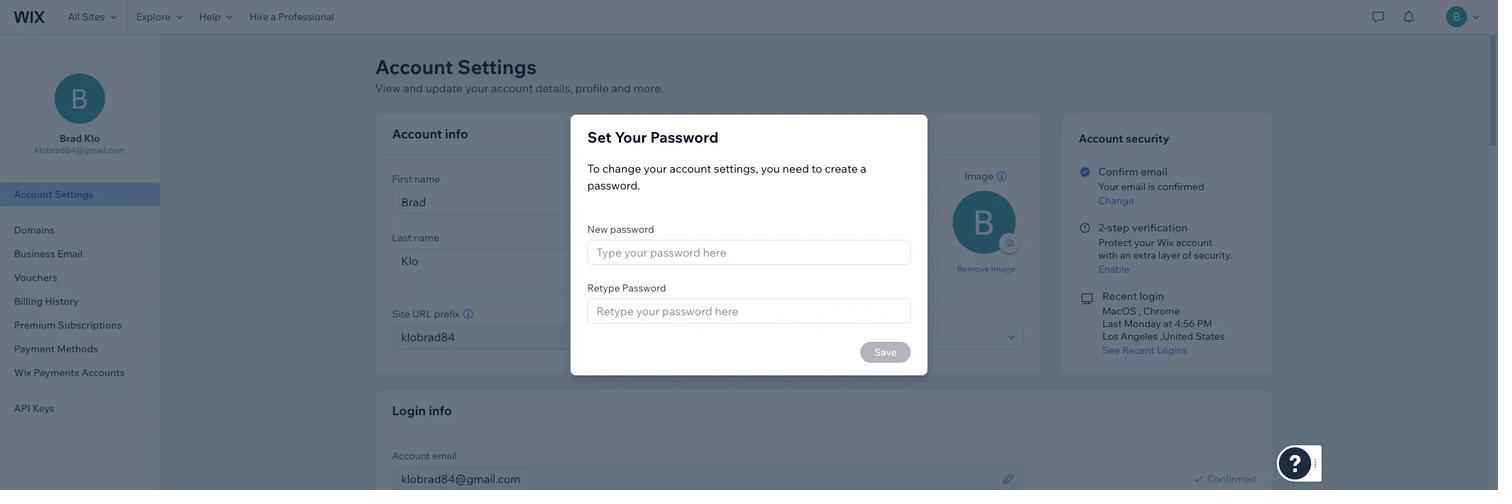 Task type: describe. For each thing, give the bounding box(es) containing it.
account language
[[714, 308, 797, 321]]

account for account email
[[392, 450, 430, 463]]

to
[[587, 162, 600, 176]]

klo
[[84, 132, 100, 145]]

change button
[[1099, 195, 1254, 207]]

of
[[1183, 249, 1192, 262]]

macos
[[1103, 305, 1137, 318]]

last inside the recent login macos , chrome last monday at 4:56 pm los angeles ,united states see recent logins
[[1103, 318, 1122, 330]]

account for account language
[[714, 308, 752, 321]]

your inside confirm email your email is confirmed change
[[1099, 181, 1119, 193]]

Choose an account name text field
[[397, 326, 667, 349]]

all sites
[[68, 11, 105, 23]]

name for last name
[[414, 232, 439, 244]]

login info
[[392, 403, 452, 419]]

wix inside 2-step verification protect your wix account with an extra layer of security. enable
[[1157, 237, 1174, 249]]

4:56
[[1175, 318, 1195, 330]]

set your password
[[587, 128, 719, 146]]

extra
[[1133, 249, 1156, 262]]

with
[[1099, 249, 1118, 262]]

more.
[[634, 81, 663, 95]]

password.
[[587, 179, 640, 193]]

payment
[[14, 343, 55, 356]]

set
[[587, 128, 612, 146]]

0 vertical spatial your
[[615, 128, 647, 146]]

chrome
[[1143, 305, 1180, 318]]

settings for account settings
[[55, 188, 93, 201]]

create
[[825, 162, 858, 176]]

view
[[375, 81, 401, 95]]

name for first name
[[415, 173, 440, 186]]

help
[[199, 11, 221, 23]]

confirmed
[[1158, 181, 1204, 193]]

0 vertical spatial password
[[650, 128, 719, 146]]

image inside "remove image" button
[[991, 264, 1016, 274]]

your inside to change your account settings, you need to create a password.
[[644, 162, 667, 176]]

account for 2-
[[1176, 237, 1213, 249]]

api keys
[[14, 403, 54, 415]]

api keys link
[[0, 397, 160, 421]]

domains link
[[0, 218, 160, 242]]

logins
[[1157, 344, 1187, 357]]

vouchers
[[14, 272, 57, 284]]

email
[[57, 248, 83, 260]]

1 vertical spatial email
[[1121, 181, 1146, 193]]

all
[[68, 11, 80, 23]]

change
[[602, 162, 641, 176]]

remove
[[957, 264, 989, 274]]

to
[[812, 162, 822, 176]]

see
[[1103, 344, 1120, 357]]

step
[[1108, 221, 1130, 235]]

wix inside sidebar element
[[14, 367, 31, 379]]

info for account info
[[445, 126, 468, 142]]

Enter your last name. text field
[[397, 249, 914, 273]]

2-step verification protect your wix account with an extra layer of security. enable
[[1099, 221, 1232, 276]]

your inside 2-step verification protect your wix account with an extra layer of security. enable
[[1134, 237, 1155, 249]]

brad
[[60, 132, 82, 145]]

billing
[[14, 295, 43, 308]]

at
[[1163, 318, 1173, 330]]

language
[[754, 308, 797, 321]]

business
[[14, 248, 55, 260]]

new password
[[587, 223, 654, 236]]

security.
[[1194, 249, 1232, 262]]

wix payments accounts
[[14, 367, 125, 379]]

retype
[[587, 282, 620, 295]]

states
[[1196, 330, 1225, 343]]

security
[[1126, 132, 1170, 146]]

hire a professional
[[250, 11, 334, 23]]

confirm email your email is confirmed change
[[1099, 165, 1204, 207]]

account security
[[1079, 132, 1170, 146]]

settings for account settings view and update your account details, profile and more.
[[458, 55, 537, 79]]

methods
[[57, 343, 98, 356]]

update
[[426, 81, 463, 95]]

account for account settings
[[14, 188, 52, 201]]

verification
[[1132, 221, 1188, 235]]

protect
[[1099, 237, 1132, 249]]

account email
[[392, 450, 457, 463]]

sites
[[82, 11, 105, 23]]

last name
[[392, 232, 439, 244]]

login
[[392, 403, 426, 419]]

remove image
[[957, 264, 1016, 274]]

you
[[761, 162, 780, 176]]

account for account info
[[392, 126, 442, 142]]

payments
[[34, 367, 79, 379]]

1 and from the left
[[403, 81, 423, 95]]

account settings link
[[0, 183, 160, 207]]

hire
[[250, 11, 268, 23]]



Task type: locate. For each thing, give the bounding box(es) containing it.
settings up update
[[458, 55, 537, 79]]

account inside account settings view and update your account details, profile and more.
[[375, 55, 453, 79]]

0 vertical spatial last
[[392, 232, 412, 244]]

0 horizontal spatial your
[[465, 81, 489, 95]]

0 vertical spatial account
[[491, 81, 533, 95]]

info down update
[[445, 126, 468, 142]]

your
[[615, 128, 647, 146], [1099, 181, 1119, 193]]

premium subscriptions link
[[0, 314, 160, 337]]

account
[[491, 81, 533, 95], [670, 162, 711, 176], [1176, 237, 1213, 249]]

1 vertical spatial a
[[860, 162, 867, 176]]

account info
[[392, 126, 468, 142]]

settings inside account settings view and update your account details, profile and more.
[[458, 55, 537, 79]]

a
[[271, 11, 276, 23], [860, 162, 867, 176]]

1 horizontal spatial your
[[1099, 181, 1119, 193]]

wix payments accounts link
[[0, 361, 160, 385]]

password down enter your last name. text field
[[622, 282, 666, 295]]

None field
[[719, 326, 1004, 349]]

settings,
[[714, 162, 758, 176]]

account left language
[[714, 308, 752, 321]]

0 vertical spatial email
[[1141, 165, 1168, 179]]

a right create
[[860, 162, 867, 176]]

profile
[[575, 81, 609, 95]]

and left more.
[[611, 81, 631, 95]]

business email
[[14, 248, 83, 260]]

and right the view
[[403, 81, 423, 95]]

remove image button
[[957, 263, 1016, 275]]

wix down verification
[[1157, 237, 1174, 249]]

brad klo klobrad84@gmail.com
[[35, 132, 125, 155]]

info
[[445, 126, 468, 142], [429, 403, 452, 419]]

recent login macos , chrome last monday at 4:56 pm los angeles ,united states see recent logins
[[1103, 290, 1225, 357]]

account inside to change your account settings, you need to create a password.
[[670, 162, 711, 176]]

wix
[[1157, 237, 1174, 249], [14, 367, 31, 379]]

see recent logins button
[[1103, 344, 1256, 357]]

layer
[[1159, 249, 1181, 262]]

name right first
[[415, 173, 440, 186]]

your up change
[[1099, 181, 1119, 193]]

account settings view and update your account details, profile and more.
[[375, 55, 663, 95]]

recent up the macos
[[1103, 290, 1137, 303]]

1 vertical spatial last
[[1103, 318, 1122, 330]]

to change your account settings, you need to create a password.
[[587, 162, 867, 193]]

1 horizontal spatial last
[[1103, 318, 1122, 330]]

1 horizontal spatial wix
[[1157, 237, 1174, 249]]

image
[[965, 170, 994, 183], [991, 264, 1016, 274]]

confirm
[[1099, 165, 1139, 179]]

account up the view
[[375, 55, 453, 79]]

account inside account settings view and update your account details, profile and more.
[[491, 81, 533, 95]]

angeles
[[1121, 330, 1158, 343]]

your right set
[[615, 128, 647, 146]]

confirmed
[[1207, 473, 1256, 486]]

email left is
[[1121, 181, 1146, 193]]

account up domains
[[14, 188, 52, 201]]

email down "login info"
[[432, 450, 457, 463]]

wix down 'payment' on the left
[[14, 367, 31, 379]]

professional
[[278, 11, 334, 23]]

site url prefix
[[392, 308, 460, 321]]

1 horizontal spatial your
[[644, 162, 667, 176]]

retype password
[[587, 282, 666, 295]]

klobrad84@gmail.com
[[35, 145, 125, 155]]

details,
[[536, 81, 573, 95]]

monday
[[1124, 318, 1161, 330]]

account for account settings view and update your account details, profile and more.
[[375, 55, 453, 79]]

Enter your first name. text field
[[397, 190, 914, 214]]

change
[[1099, 195, 1134, 207]]

1 horizontal spatial and
[[611, 81, 631, 95]]

2 horizontal spatial account
[[1176, 237, 1213, 249]]

0 horizontal spatial a
[[271, 11, 276, 23]]

name down first name
[[414, 232, 439, 244]]

0 horizontal spatial wix
[[14, 367, 31, 379]]

and
[[403, 81, 423, 95], [611, 81, 631, 95]]

1 vertical spatial image
[[991, 264, 1016, 274]]

1 vertical spatial wix
[[14, 367, 31, 379]]

billing history
[[14, 295, 79, 308]]

password up to change your account settings, you need to create a password. in the top of the page
[[650, 128, 719, 146]]

keys
[[33, 403, 54, 415]]

help button
[[191, 0, 241, 34]]

1 vertical spatial your
[[644, 162, 667, 176]]

payment methods link
[[0, 337, 160, 361]]

Type your password here password field
[[592, 241, 906, 265]]

0 vertical spatial name
[[415, 173, 440, 186]]

1 horizontal spatial a
[[860, 162, 867, 176]]

0 vertical spatial image
[[965, 170, 994, 183]]

account down login
[[392, 450, 430, 463]]

email for account
[[432, 450, 457, 463]]

1 vertical spatial name
[[414, 232, 439, 244]]

prefix
[[434, 308, 460, 321]]

account up confirm
[[1079, 132, 1123, 146]]

first
[[392, 173, 412, 186]]

settings up domains link on the top left
[[55, 188, 93, 201]]

1 horizontal spatial account
[[670, 162, 711, 176]]

0 horizontal spatial last
[[392, 232, 412, 244]]

account inside 2-step verification protect your wix account with an extra layer of security. enable
[[1176, 237, 1213, 249]]

Email address text field
[[397, 468, 998, 491]]

api
[[14, 403, 30, 415]]

,
[[1139, 305, 1141, 318]]

new
[[587, 223, 608, 236]]

2-
[[1099, 221, 1108, 235]]

1 horizontal spatial settings
[[458, 55, 537, 79]]

,united
[[1160, 330, 1193, 343]]

premium subscriptions
[[14, 319, 122, 332]]

your
[[465, 81, 489, 95], [644, 162, 667, 176], [1134, 237, 1155, 249]]

password
[[610, 223, 654, 236]]

account left settings,
[[670, 162, 711, 176]]

0 horizontal spatial your
[[615, 128, 647, 146]]

0 vertical spatial info
[[445, 126, 468, 142]]

los
[[1103, 330, 1119, 343]]

account inside sidebar element
[[14, 188, 52, 201]]

your inside account settings view and update your account details, profile and more.
[[465, 81, 489, 95]]

url
[[412, 308, 432, 321]]

email for confirm
[[1141, 165, 1168, 179]]

account up first name
[[392, 126, 442, 142]]

email up is
[[1141, 165, 1168, 179]]

first name
[[392, 173, 440, 186]]

1 vertical spatial recent
[[1122, 344, 1155, 357]]

account settings
[[14, 188, 93, 201]]

billing history link
[[0, 290, 160, 314]]

0 vertical spatial settings
[[458, 55, 537, 79]]

email
[[1141, 165, 1168, 179], [1121, 181, 1146, 193], [432, 450, 457, 463]]

2 horizontal spatial your
[[1134, 237, 1155, 249]]

enable button
[[1099, 263, 1254, 276]]

2 and from the left
[[611, 81, 631, 95]]

account for account security
[[1079, 132, 1123, 146]]

name
[[415, 173, 440, 186], [414, 232, 439, 244]]

recent
[[1103, 290, 1137, 303], [1122, 344, 1155, 357]]

pm
[[1197, 318, 1212, 330]]

subscriptions
[[58, 319, 122, 332]]

2 vertical spatial your
[[1134, 237, 1155, 249]]

business email link
[[0, 242, 160, 266]]

recent down angeles
[[1122, 344, 1155, 357]]

0 horizontal spatial account
[[491, 81, 533, 95]]

your right update
[[465, 81, 489, 95]]

1 vertical spatial info
[[429, 403, 452, 419]]

info right login
[[429, 403, 452, 419]]

site
[[392, 308, 410, 321]]

need
[[783, 162, 809, 176]]

accounts
[[82, 367, 125, 379]]

a inside to change your account settings, you need to create a password.
[[860, 162, 867, 176]]

is
[[1148, 181, 1155, 193]]

0 horizontal spatial settings
[[55, 188, 93, 201]]

explore
[[136, 11, 171, 23]]

domains
[[14, 224, 55, 237]]

account left details,
[[491, 81, 533, 95]]

last up see
[[1103, 318, 1122, 330]]

your down set your password
[[644, 162, 667, 176]]

info for login info
[[429, 403, 452, 419]]

account for account
[[491, 81, 533, 95]]

0 vertical spatial recent
[[1103, 290, 1137, 303]]

2 vertical spatial email
[[432, 450, 457, 463]]

last down first
[[392, 232, 412, 244]]

0 vertical spatial wix
[[1157, 237, 1174, 249]]

payment methods
[[14, 343, 98, 356]]

premium
[[14, 319, 56, 332]]

1 vertical spatial your
[[1099, 181, 1119, 193]]

settings inside sidebar element
[[55, 188, 93, 201]]

account up enable button
[[1176, 237, 1213, 249]]

settings
[[458, 55, 537, 79], [55, 188, 93, 201]]

a right hire
[[271, 11, 276, 23]]

Retype your password here password field
[[592, 300, 906, 323]]

sidebar element
[[0, 34, 160, 491]]

2 vertical spatial account
[[1176, 237, 1213, 249]]

0 vertical spatial a
[[271, 11, 276, 23]]

hire a professional link
[[241, 0, 343, 34]]

0 horizontal spatial and
[[403, 81, 423, 95]]

0 vertical spatial your
[[465, 81, 489, 95]]

1 vertical spatial password
[[622, 282, 666, 295]]

1 vertical spatial account
[[670, 162, 711, 176]]

your down verification
[[1134, 237, 1155, 249]]

1 vertical spatial settings
[[55, 188, 93, 201]]



Task type: vqa. For each thing, say whether or not it's contained in the screenshot.
is
yes



